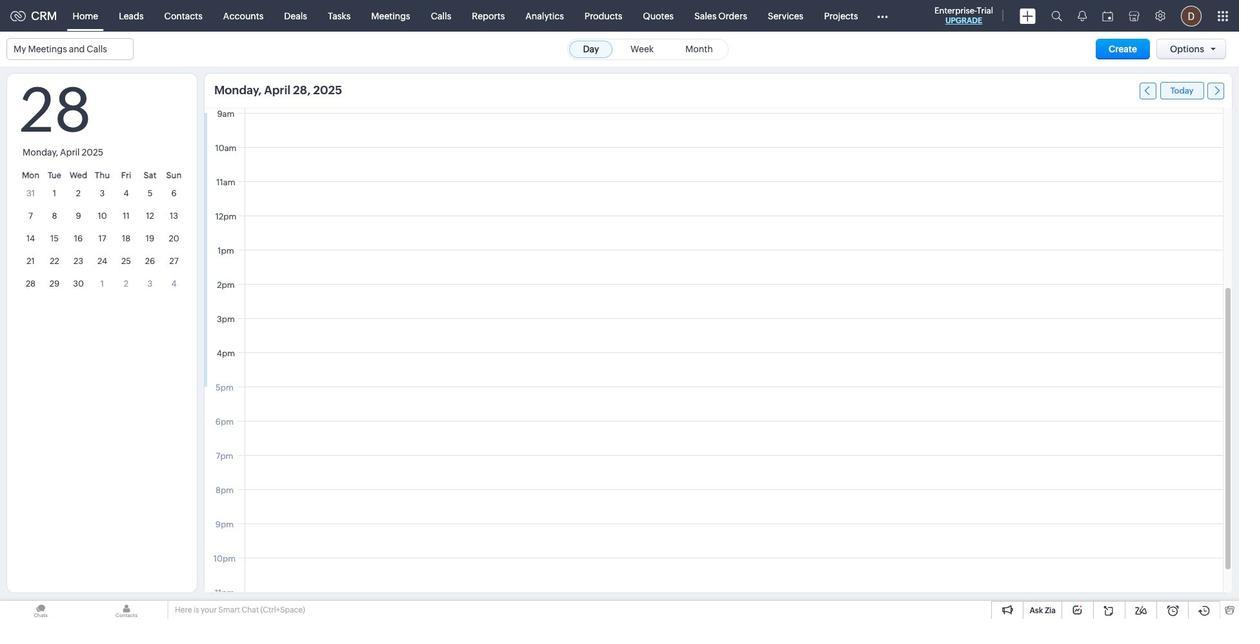 Task type: locate. For each thing, give the bounding box(es) containing it.
contacts image
[[86, 601, 167, 619]]

chats image
[[0, 601, 81, 619]]

signals element
[[1071, 0, 1095, 32]]

profile image
[[1182, 5, 1203, 26]]

logo image
[[10, 11, 26, 21]]

create menu element
[[1013, 0, 1044, 31]]

Other Modules field
[[869, 5, 897, 26]]

signals image
[[1079, 10, 1088, 21]]



Task type: describe. For each thing, give the bounding box(es) containing it.
create menu image
[[1020, 8, 1037, 24]]

search image
[[1052, 10, 1063, 21]]

calendar image
[[1103, 11, 1114, 21]]

search element
[[1044, 0, 1071, 32]]

profile element
[[1174, 0, 1210, 31]]



Task type: vqa. For each thing, say whether or not it's contained in the screenshot.
Search element
yes



